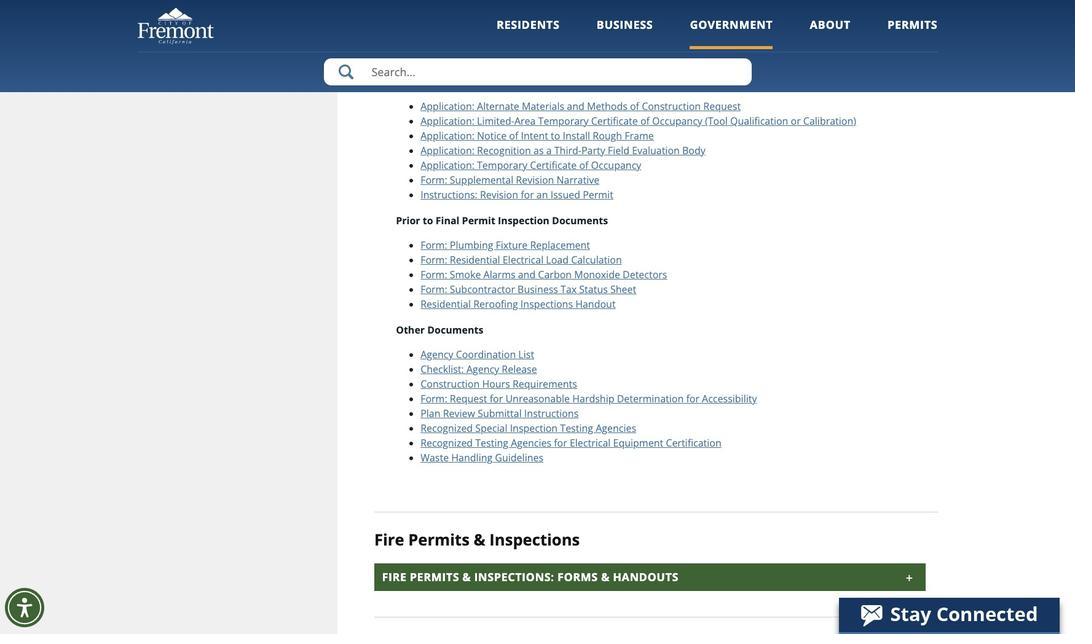 Task type: describe. For each thing, give the bounding box(es) containing it.
alternate
[[477, 100, 520, 113]]

0 vertical spatial residential
[[450, 253, 500, 267]]

documents up application: alternate materials and methods of construction request link
[[548, 75, 604, 89]]

or
[[791, 114, 801, 128]]

intent
[[521, 129, 549, 143]]

review
[[443, 407, 475, 421]]

residential reroofing inspections handout link
[[421, 298, 616, 311]]

worksheet
[[514, 49, 564, 63]]

replacement
[[530, 239, 590, 252]]

post-
[[478, 75, 502, 89]]

1 form: from the top
[[421, 49, 448, 63]]

final
[[436, 214, 460, 228]]

calibration)
[[804, 114, 857, 128]]

narrative
[[557, 173, 600, 187]]

an
[[537, 188, 548, 202]]

hours
[[482, 378, 510, 391]]

frame
[[625, 129, 654, 143]]

plan review submittal instructions link
[[421, 407, 579, 421]]

waste handling guidelines link
[[421, 451, 544, 465]]

0 vertical spatial revision
[[516, 173, 554, 187]]

checklist: agency release link
[[421, 363, 537, 376]]

issuance for permit
[[472, 25, 515, 38]]

fire for fire permits & inspections: forms & handouts
[[382, 570, 407, 585]]

stay connected image
[[840, 598, 1059, 633]]

of up frame
[[641, 114, 650, 128]]

0 vertical spatial permits
[[888, 17, 938, 32]]

2 application: from the top
[[421, 114, 475, 128]]

recognition
[[477, 144, 531, 157]]

sheet
[[611, 283, 637, 296]]

permit down trade-
[[442, 75, 475, 89]]

application: temporary certificate of occupancy link
[[421, 159, 642, 172]]

prior for prior to permit issuance documents
[[396, 25, 420, 38]]

a
[[547, 144, 552, 157]]

unreasonable
[[506, 392, 570, 406]]

form: trade-fixture worksheet
[[421, 49, 564, 63]]

prior to permit issuance documents
[[396, 25, 573, 38]]

government link
[[690, 17, 773, 49]]

1 horizontal spatial agency
[[467, 363, 500, 376]]

status
[[580, 283, 608, 296]]

5 application: from the top
[[421, 159, 475, 172]]

about
[[810, 17, 851, 32]]

detectors
[[623, 268, 668, 282]]

to for prior to final permit inspection documents
[[423, 214, 433, 228]]

notice
[[477, 129, 507, 143]]

permits for inspections:
[[410, 570, 460, 585]]

application: limited-area temporary certificate of occupancy (tool qualification or calibration) link
[[421, 114, 857, 128]]

1 recognized from the top
[[421, 422, 473, 435]]

application: alternate materials and methods of construction request link
[[421, 100, 741, 113]]

hardship
[[573, 392, 615, 406]]

optional
[[396, 75, 439, 89]]

and inside "form: plumbing fixture replacement form: residential electrical load calculation form: smoke alarms and carbon monoxide detectors form: subcontractor business tax status sheet residential reroofing inspections handout"
[[518, 268, 536, 282]]

guidelines
[[495, 451, 544, 465]]

instructions: revision for an issued permit link
[[421, 188, 614, 202]]

1 horizontal spatial temporary
[[539, 114, 589, 128]]

plan
[[421, 407, 441, 421]]

0 horizontal spatial occupancy
[[591, 159, 642, 172]]

prior for prior to final permit inspection documents
[[396, 214, 420, 228]]

application: recognition as a third-party field evaluation body link
[[421, 144, 706, 157]]

electrical inside the agency coordination list checklist: agency release construction hours requirements form: request for unreasonable hardship determination for accessibility plan review submittal instructions recognized special inspection testing agencies recognized testing agencies for electrical equipment certification waste handling guidelines
[[570, 437, 611, 450]]

application: notice of intent to install rough frame link
[[421, 129, 654, 143]]

rough
[[593, 129, 623, 143]]

form: plumbing fixture replacement form: residential electrical load calculation form: smoke alarms and carbon monoxide detectors form: subcontractor business tax status sheet residential reroofing inspections handout
[[421, 239, 668, 311]]

alarms
[[484, 268, 516, 282]]

certification
[[666, 437, 722, 450]]

calculation
[[572, 253, 622, 267]]

handout
[[576, 298, 616, 311]]

fire permits & inspections: forms & handouts
[[382, 570, 679, 585]]

qualification
[[731, 114, 789, 128]]

accessibility
[[703, 392, 757, 406]]

optional permit post-issuance documents
[[396, 75, 604, 89]]

about link
[[810, 17, 851, 49]]

1 horizontal spatial agencies
[[596, 422, 637, 435]]

instructions
[[525, 407, 579, 421]]

fire for fire permits & inspections
[[375, 530, 405, 551]]

other documents
[[396, 324, 484, 337]]

application: alternate materials and methods of construction request application: limited-area temporary certificate of occupancy (tool qualification or calibration) application: notice of intent to install rough frame application: recognition as a third-party field evaluation body application: temporary certificate of occupancy form: supplemental revision narrative instructions: revision for an issued permit
[[421, 100, 857, 202]]

permits link
[[888, 17, 938, 49]]

form: residential electrical load calculation link
[[421, 253, 622, 267]]

permits for inspections
[[409, 530, 470, 551]]

residents link
[[497, 17, 560, 49]]

construction for hours
[[421, 378, 480, 391]]

0 vertical spatial inspection
[[498, 214, 550, 228]]

requirements
[[513, 378, 578, 391]]

0 horizontal spatial testing
[[476, 437, 509, 450]]

methods
[[587, 100, 628, 113]]

body
[[683, 144, 706, 157]]

instructions:
[[421, 188, 478, 202]]

0 vertical spatial testing
[[561, 422, 594, 435]]

form: smoke alarms and carbon monoxide detectors link
[[421, 268, 668, 282]]

subcontractor
[[450, 283, 515, 296]]

inspections:
[[475, 570, 555, 585]]

3 form: from the top
[[421, 239, 448, 252]]

submittal
[[478, 407, 522, 421]]

5 form: from the top
[[421, 268, 448, 282]]

6 form: from the top
[[421, 283, 448, 296]]

plumbing
[[450, 239, 494, 252]]

residents
[[497, 17, 560, 32]]

issuance for post-
[[502, 75, 545, 89]]



Task type: locate. For each thing, give the bounding box(es) containing it.
fire permits & inspections
[[375, 530, 580, 551]]

list
[[519, 348, 535, 362]]

1 vertical spatial permits
[[409, 530, 470, 551]]

7 form: from the top
[[421, 392, 448, 406]]

1 vertical spatial agencies
[[511, 437, 552, 450]]

1 vertical spatial occupancy
[[591, 159, 642, 172]]

limited-
[[477, 114, 515, 128]]

documents up worksheet
[[517, 25, 573, 38]]

& for inspections
[[474, 530, 486, 551]]

& down fire permits & inspections
[[463, 570, 471, 585]]

inspection down instructions
[[510, 422, 558, 435]]

construction inside the agency coordination list checklist: agency release construction hours requirements form: request for unreasonable hardship determination for accessibility plan review submittal instructions recognized special inspection testing agencies recognized testing agencies for electrical equipment certification waste handling guidelines
[[421, 378, 480, 391]]

reroofing
[[474, 298, 518, 311]]

0 horizontal spatial agency
[[421, 348, 454, 362]]

fixture up optional permit post-issuance documents
[[480, 49, 512, 63]]

0 vertical spatial agency
[[421, 348, 454, 362]]

request inside application: alternate materials and methods of construction request application: limited-area temporary certificate of occupancy (tool qualification or calibration) application: notice of intent to install rough frame application: recognition as a third-party field evaluation body application: temporary certificate of occupancy form: supplemental revision narrative instructions: revision for an issued permit
[[704, 100, 741, 113]]

form: inside the agency coordination list checklist: agency release construction hours requirements form: request for unreasonable hardship determination for accessibility plan review submittal instructions recognized special inspection testing agencies recognized testing agencies for electrical equipment certification waste handling guidelines
[[421, 392, 448, 406]]

0 vertical spatial fixture
[[480, 49, 512, 63]]

1 horizontal spatial &
[[474, 530, 486, 551]]

4 application: from the top
[[421, 144, 475, 157]]

2 horizontal spatial &
[[602, 570, 610, 585]]

1 horizontal spatial occupancy
[[653, 114, 703, 128]]

0 horizontal spatial temporary
[[477, 159, 528, 172]]

1 vertical spatial fixture
[[496, 239, 528, 252]]

0 vertical spatial request
[[704, 100, 741, 113]]

monoxide
[[575, 268, 621, 282]]

trade-
[[450, 49, 480, 63]]

electrical down form: plumbing fixture replacement 'link'
[[503, 253, 544, 267]]

0 horizontal spatial construction
[[421, 378, 480, 391]]

0 vertical spatial issuance
[[472, 25, 515, 38]]

&
[[474, 530, 486, 551], [463, 570, 471, 585], [602, 570, 610, 585]]

form: supplemental revision narrative link
[[421, 173, 600, 187]]

residential
[[450, 253, 500, 267], [421, 298, 471, 311]]

forms
[[558, 570, 598, 585]]

load
[[546, 253, 569, 267]]

materials
[[522, 100, 565, 113]]

to up optional
[[423, 25, 433, 38]]

1 vertical spatial inspections
[[490, 530, 580, 551]]

0 vertical spatial and
[[567, 100, 585, 113]]

1 vertical spatial issuance
[[502, 75, 545, 89]]

issuance down worksheet
[[502, 75, 545, 89]]

handling
[[452, 451, 493, 465]]

1 vertical spatial certificate
[[530, 159, 577, 172]]

revision down form: supplemental revision narrative link
[[480, 188, 519, 202]]

checklist:
[[421, 363, 464, 376]]

construction inside application: alternate materials and methods of construction request application: limited-area temporary certificate of occupancy (tool qualification or calibration) application: notice of intent to install rough frame application: recognition as a third-party field evaluation body application: temporary certificate of occupancy form: supplemental revision narrative instructions: revision for an issued permit
[[642, 100, 701, 113]]

0 vertical spatial recognized
[[421, 422, 473, 435]]

2 vertical spatial permits
[[410, 570, 460, 585]]

1 vertical spatial construction
[[421, 378, 480, 391]]

0 vertical spatial inspections
[[521, 298, 573, 311]]

for
[[521, 188, 534, 202], [490, 392, 503, 406], [687, 392, 700, 406], [554, 437, 568, 450]]

1 horizontal spatial business
[[597, 17, 654, 32]]

recognized
[[421, 422, 473, 435], [421, 437, 473, 450]]

temporary up install
[[539, 114, 589, 128]]

request up (tool
[[704, 100, 741, 113]]

recognized up waste
[[421, 437, 473, 450]]

form: subcontractor business tax status sheet link
[[421, 283, 637, 296]]

permit
[[436, 25, 469, 38], [442, 75, 475, 89], [583, 188, 614, 202], [462, 214, 496, 228]]

special
[[476, 422, 508, 435]]

inspections
[[521, 298, 573, 311], [490, 530, 580, 551]]

fixture up the form: residential electrical load calculation link
[[496, 239, 528, 252]]

for down instructions
[[554, 437, 568, 450]]

inspections down form: subcontractor business tax status sheet link
[[521, 298, 573, 311]]

1 vertical spatial prior
[[396, 214, 420, 228]]

1 vertical spatial temporary
[[477, 159, 528, 172]]

for left an
[[521, 188, 534, 202]]

form: trade-fixture worksheet link
[[421, 49, 564, 63]]

prior to final permit inspection documents
[[396, 214, 608, 228]]

agency coordination list link
[[421, 348, 535, 362]]

recognized down review
[[421, 422, 473, 435]]

inspections up fire permits & inspections: forms & handouts
[[490, 530, 580, 551]]

0 vertical spatial electrical
[[503, 253, 544, 267]]

inspection down instructions: revision for an issued permit link
[[498, 214, 550, 228]]

of up application: limited-area temporary certificate of occupancy (tool qualification or calibration) link
[[630, 100, 640, 113]]

party
[[582, 144, 606, 157]]

0 vertical spatial to
[[423, 25, 433, 38]]

temporary down recognition
[[477, 159, 528, 172]]

prior
[[396, 25, 420, 38], [396, 214, 420, 228]]

occupancy down field
[[591, 159, 642, 172]]

third-
[[555, 144, 582, 157]]

4 form: from the top
[[421, 253, 448, 267]]

fixture
[[480, 49, 512, 63], [496, 239, 528, 252]]

permit up trade-
[[436, 25, 469, 38]]

documents
[[517, 25, 573, 38], [548, 75, 604, 89], [552, 214, 608, 228], [428, 324, 484, 337]]

& up "inspections:"
[[474, 530, 486, 551]]

0 horizontal spatial business
[[518, 283, 558, 296]]

for inside application: alternate materials and methods of construction request application: limited-area temporary certificate of occupancy (tool qualification or calibration) application: notice of intent to install rough frame application: recognition as a third-party field evaluation body application: temporary certificate of occupancy form: supplemental revision narrative instructions: revision for an issued permit
[[521, 188, 534, 202]]

fixture for plumbing
[[496, 239, 528, 252]]

agency down coordination
[[467, 363, 500, 376]]

2 vertical spatial to
[[423, 214, 433, 228]]

0 horizontal spatial &
[[463, 570, 471, 585]]

release
[[502, 363, 537, 376]]

to left final
[[423, 214, 433, 228]]

issuance
[[472, 25, 515, 38], [502, 75, 545, 89]]

fixture for trade-
[[480, 49, 512, 63]]

handouts
[[613, 570, 679, 585]]

1 horizontal spatial electrical
[[570, 437, 611, 450]]

issuance up form: trade-fixture worksheet link on the top
[[472, 25, 515, 38]]

testing up "recognized testing agencies for electrical equipment certification" 'link'
[[561, 422, 594, 435]]

0 horizontal spatial and
[[518, 268, 536, 282]]

1 horizontal spatial certificate
[[592, 114, 638, 128]]

fire
[[375, 530, 405, 551], [382, 570, 407, 585]]

inspection
[[498, 214, 550, 228], [510, 422, 558, 435]]

as
[[534, 144, 544, 157]]

agency up checklist: on the bottom left of page
[[421, 348, 454, 362]]

coordination
[[456, 348, 516, 362]]

occupancy
[[653, 114, 703, 128], [591, 159, 642, 172]]

electrical inside "form: plumbing fixture replacement form: residential electrical load calculation form: smoke alarms and carbon monoxide detectors form: subcontractor business tax status sheet residential reroofing inspections handout"
[[503, 253, 544, 267]]

0 vertical spatial agencies
[[596, 422, 637, 435]]

documents up agency coordination list link
[[428, 324, 484, 337]]

agencies down recognized special inspection testing agencies 'link'
[[511, 437, 552, 450]]

1 prior from the top
[[396, 25, 420, 38]]

permit down the narrative
[[583, 188, 614, 202]]

determination
[[617, 392, 684, 406]]

occupancy up body
[[653, 114, 703, 128]]

certificate down a
[[530, 159, 577, 172]]

waste
[[421, 451, 449, 465]]

0 vertical spatial fire
[[375, 530, 405, 551]]

equipment
[[614, 437, 664, 450]]

2 prior from the top
[[396, 214, 420, 228]]

0 horizontal spatial certificate
[[530, 159, 577, 172]]

documents down issued
[[552, 214, 608, 228]]

1 vertical spatial business
[[518, 283, 558, 296]]

1 vertical spatial agency
[[467, 363, 500, 376]]

business
[[597, 17, 654, 32], [518, 283, 558, 296]]

tax
[[561, 283, 577, 296]]

inspections inside "form: plumbing fixture replacement form: residential electrical load calculation form: smoke alarms and carbon monoxide detectors form: subcontractor business tax status sheet residential reroofing inspections handout"
[[521, 298, 573, 311]]

fixture inside "form: plumbing fixture replacement form: residential electrical load calculation form: smoke alarms and carbon monoxide detectors form: subcontractor business tax status sheet residential reroofing inspections handout"
[[496, 239, 528, 252]]

and up form: subcontractor business tax status sheet link
[[518, 268, 536, 282]]

residential up other documents
[[421, 298, 471, 311]]

to
[[423, 25, 433, 38], [551, 129, 561, 143], [423, 214, 433, 228]]

construction
[[642, 100, 701, 113], [421, 378, 480, 391]]

0 vertical spatial temporary
[[539, 114, 589, 128]]

1 horizontal spatial request
[[704, 100, 741, 113]]

0 horizontal spatial request
[[450, 392, 488, 406]]

0 horizontal spatial agencies
[[511, 437, 552, 450]]

construction down checklist: on the bottom left of page
[[421, 378, 480, 391]]

construction up application: limited-area temporary certificate of occupancy (tool qualification or calibration) link
[[642, 100, 701, 113]]

business inside "form: plumbing fixture replacement form: residential electrical load calculation form: smoke alarms and carbon monoxide detectors form: subcontractor business tax status sheet residential reroofing inspections handout"
[[518, 283, 558, 296]]

revision
[[516, 173, 554, 187], [480, 188, 519, 202]]

recognized special inspection testing agencies link
[[421, 422, 637, 435]]

request inside the agency coordination list checklist: agency release construction hours requirements form: request for unreasonable hardship determination for accessibility plan review submittal instructions recognized special inspection testing agencies recognized testing agencies for electrical equipment certification waste handling guidelines
[[450, 392, 488, 406]]

electrical
[[503, 253, 544, 267], [570, 437, 611, 450]]

0 horizontal spatial electrical
[[503, 253, 544, 267]]

3 application: from the top
[[421, 129, 475, 143]]

to up a
[[551, 129, 561, 143]]

(tool
[[706, 114, 728, 128]]

2 form: from the top
[[421, 173, 448, 187]]

1 vertical spatial recognized
[[421, 437, 473, 450]]

of up recognition
[[509, 129, 519, 143]]

agencies up the equipment
[[596, 422, 637, 435]]

electrical down form: request for unreasonable hardship determination for accessibility link
[[570, 437, 611, 450]]

request up review
[[450, 392, 488, 406]]

smoke
[[450, 268, 481, 282]]

agency coordination list checklist: agency release construction hours requirements form: request for unreasonable hardship determination for accessibility plan review submittal instructions recognized special inspection testing agencies recognized testing agencies for electrical equipment certification waste handling guidelines
[[421, 348, 757, 465]]

1 vertical spatial and
[[518, 268, 536, 282]]

revision down application: temporary certificate of occupancy link
[[516, 173, 554, 187]]

& right forms
[[602, 570, 610, 585]]

1 vertical spatial request
[[450, 392, 488, 406]]

field
[[608, 144, 630, 157]]

area
[[515, 114, 536, 128]]

0 vertical spatial certificate
[[592, 114, 638, 128]]

0 vertical spatial business
[[597, 17, 654, 32]]

and inside application: alternate materials and methods of construction request application: limited-area temporary certificate of occupancy (tool qualification or calibration) application: notice of intent to install rough frame application: recognition as a third-party field evaluation body application: temporary certificate of occupancy form: supplemental revision narrative instructions: revision for an issued permit
[[567, 100, 585, 113]]

permit up plumbing
[[462, 214, 496, 228]]

& for inspections:
[[463, 570, 471, 585]]

construction for request
[[642, 100, 701, 113]]

to inside application: alternate materials and methods of construction request application: limited-area temporary certificate of occupancy (tool qualification or calibration) application: notice of intent to install rough frame application: recognition as a third-party field evaluation body application: temporary certificate of occupancy form: supplemental revision narrative instructions: revision for an issued permit
[[551, 129, 561, 143]]

1 vertical spatial testing
[[476, 437, 509, 450]]

1 horizontal spatial testing
[[561, 422, 594, 435]]

permits
[[888, 17, 938, 32], [409, 530, 470, 551], [410, 570, 460, 585]]

1 vertical spatial revision
[[480, 188, 519, 202]]

issued
[[551, 188, 581, 202]]

permit inside application: alternate materials and methods of construction request application: limited-area temporary certificate of occupancy (tool qualification or calibration) application: notice of intent to install rough frame application: recognition as a third-party field evaluation body application: temporary certificate of occupancy form: supplemental revision narrative instructions: revision for an issued permit
[[583, 188, 614, 202]]

0 vertical spatial occupancy
[[653, 114, 703, 128]]

testing
[[561, 422, 594, 435], [476, 437, 509, 450]]

business link
[[597, 17, 654, 49]]

evaluation
[[632, 144, 680, 157]]

of up the narrative
[[580, 159, 589, 172]]

prior up optional
[[396, 25, 420, 38]]

1 application: from the top
[[421, 100, 475, 113]]

for down hours in the bottom left of the page
[[490, 392, 503, 406]]

carbon
[[538, 268, 572, 282]]

certificate up rough
[[592, 114, 638, 128]]

application:
[[421, 100, 475, 113], [421, 114, 475, 128], [421, 129, 475, 143], [421, 144, 475, 157], [421, 159, 475, 172]]

form: inside application: alternate materials and methods of construction request application: limited-area temporary certificate of occupancy (tool qualification or calibration) application: notice of intent to install rough frame application: recognition as a third-party field evaluation body application: temporary certificate of occupancy form: supplemental revision narrative instructions: revision for an issued permit
[[421, 173, 448, 187]]

2 recognized from the top
[[421, 437, 473, 450]]

1 vertical spatial fire
[[382, 570, 407, 585]]

1 vertical spatial electrical
[[570, 437, 611, 450]]

1 vertical spatial inspection
[[510, 422, 558, 435]]

government
[[690, 17, 773, 32]]

certificate
[[592, 114, 638, 128], [530, 159, 577, 172]]

form: plumbing fixture replacement link
[[421, 239, 590, 252]]

Search text field
[[324, 58, 752, 85]]

1 vertical spatial residential
[[421, 298, 471, 311]]

inspection inside the agency coordination list checklist: agency release construction hours requirements form: request for unreasonable hardship determination for accessibility plan review submittal instructions recognized special inspection testing agencies recognized testing agencies for electrical equipment certification waste handling guidelines
[[510, 422, 558, 435]]

0 vertical spatial prior
[[396, 25, 420, 38]]

0 vertical spatial construction
[[642, 100, 701, 113]]

prior left final
[[396, 214, 420, 228]]

1 horizontal spatial construction
[[642, 100, 701, 113]]

testing down special
[[476, 437, 509, 450]]

1 vertical spatial to
[[551, 129, 561, 143]]

residential down plumbing
[[450, 253, 500, 267]]

to for prior to permit issuance documents
[[423, 25, 433, 38]]

form: request for unreasonable hardship determination for accessibility link
[[421, 392, 757, 406]]

for left accessibility
[[687, 392, 700, 406]]

form:
[[421, 49, 448, 63], [421, 173, 448, 187], [421, 239, 448, 252], [421, 253, 448, 267], [421, 268, 448, 282], [421, 283, 448, 296], [421, 392, 448, 406]]

request
[[704, 100, 741, 113], [450, 392, 488, 406]]

and up install
[[567, 100, 585, 113]]

1 horizontal spatial and
[[567, 100, 585, 113]]

recognized testing agencies for electrical equipment certification link
[[421, 437, 722, 450]]



Task type: vqa. For each thing, say whether or not it's contained in the screenshot.
Fixture inside the Form: Plumbing Fixture Replacement Form: Residential Electrical Load Calculation Form: Smoke Alarms and Carbon Monoxide Detectors Form: Subcontractor Business Tax Status Sheet Residential Reroofing Inspections Handout
yes



